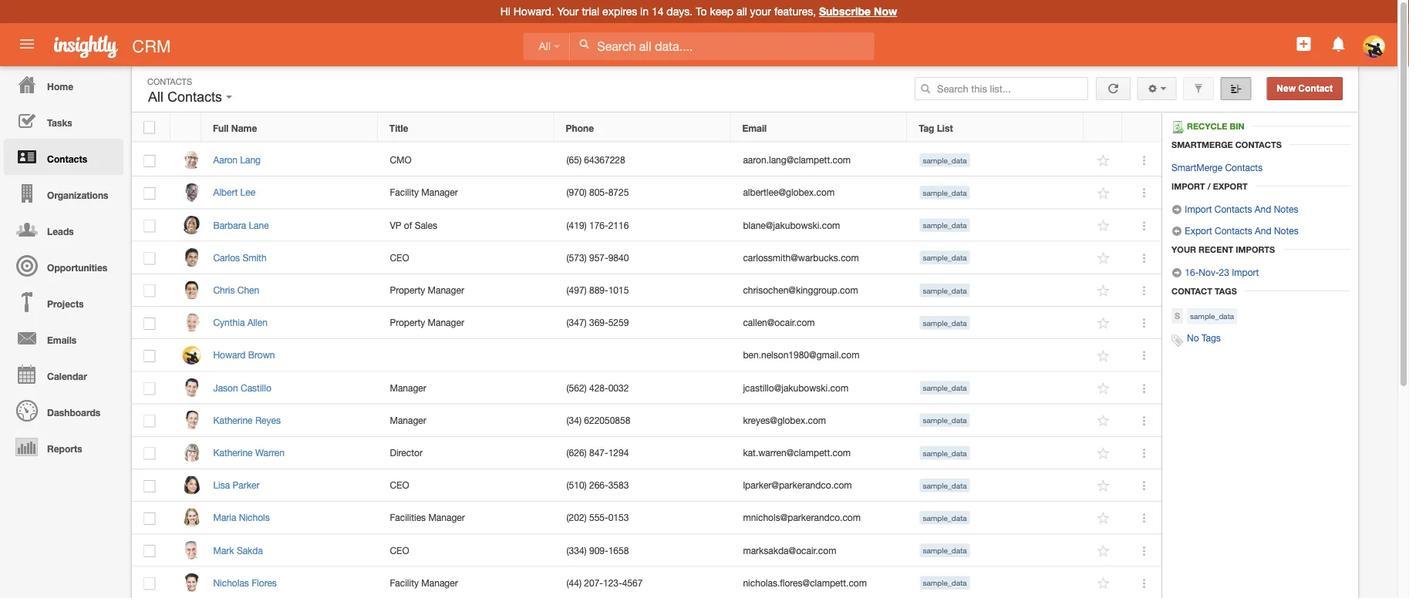 Task type: describe. For each thing, give the bounding box(es) containing it.
kreyes@globex.com
[[744, 415, 827, 426]]

ceo for sakda
[[390, 546, 409, 556]]

your
[[751, 5, 772, 18]]

property for allen
[[390, 318, 425, 328]]

projects link
[[4, 284, 123, 320]]

(44) 207-123-4567
[[567, 578, 643, 589]]

notes for import contacts and notes
[[1275, 204, 1299, 215]]

ben.nelson1980@gmail.com cell
[[732, 340, 908, 372]]

kreyes@globex.com cell
[[732, 405, 908, 437]]

sample_data for kreyes@globex.com
[[923, 416, 968, 425]]

(562)
[[567, 383, 587, 393]]

tag
[[919, 123, 935, 133]]

kat.warren@clampett.com
[[744, 448, 851, 459]]

sample_data for kat.warren@clampett.com
[[923, 449, 968, 458]]

subscribe
[[820, 5, 871, 18]]

white image
[[579, 39, 590, 49]]

sample_data for mnichols@parkerandco.com
[[923, 514, 968, 523]]

follow image for marksakda@ocair.com
[[1097, 544, 1112, 559]]

follow image for albertlee@globex.com
[[1097, 186, 1112, 201]]

0153
[[609, 513, 629, 524]]

barbara
[[213, 220, 246, 231]]

chrisochen@kinggroup.com cell
[[732, 275, 908, 307]]

howard.
[[514, 5, 555, 18]]

in
[[641, 5, 649, 18]]

title
[[390, 123, 409, 133]]

no tags link
[[1188, 333, 1222, 344]]

no
[[1188, 333, 1200, 344]]

hi howard. your trial expires in 14 days. to keep all your features, subscribe now
[[501, 5, 898, 18]]

search image
[[921, 83, 931, 94]]

sample_data link
[[1188, 309, 1238, 325]]

reports
[[47, 444, 82, 455]]

export contacts and notes
[[1183, 225, 1299, 236]]

0032
[[609, 383, 629, 393]]

follow image for nicholas.flores@clampett.com
[[1097, 577, 1112, 592]]

Search all data.... text field
[[571, 32, 875, 60]]

katherine warren
[[213, 448, 285, 459]]

(419)
[[567, 220, 587, 231]]

555-
[[590, 513, 609, 524]]

(626) 847-1294 cell
[[555, 437, 732, 470]]

barbara lane link
[[213, 220, 277, 231]]

jason castillo
[[213, 383, 271, 393]]

all
[[737, 5, 748, 18]]

chrisochen@kinggroup.com
[[744, 285, 859, 296]]

blane@jakubowski.com cell
[[732, 209, 908, 242]]

(65) 64367228
[[567, 155, 626, 166]]

sample_data for chrisochen@kinggroup.com
[[923, 286, 968, 295]]

lisa
[[213, 480, 230, 491]]

(573) 957-9840 cell
[[555, 242, 732, 275]]

row containing carlos smith
[[132, 242, 1162, 275]]

hi
[[501, 5, 511, 18]]

show list view filters image
[[1194, 83, 1205, 94]]

albert lee
[[213, 187, 256, 198]]

recent
[[1199, 245, 1234, 255]]

nicholas.flores@clampett.com cell
[[732, 568, 908, 599]]

ben.nelson1980@gmail.com
[[744, 350, 860, 361]]

carlos smith link
[[213, 252, 274, 263]]

callen@ocair.com
[[744, 318, 815, 328]]

cmo cell
[[378, 144, 555, 177]]

export contacts and notes link
[[1172, 225, 1299, 237]]

sample_data for callen@ocair.com
[[923, 319, 968, 328]]

tags
[[1202, 333, 1222, 344]]

cmo
[[390, 155, 412, 166]]

blane@jakubowski.com
[[744, 220, 841, 231]]

export inside "link"
[[1186, 225, 1213, 236]]

(626) 847-1294
[[567, 448, 629, 459]]

aaron
[[213, 155, 238, 166]]

row containing barbara lane
[[132, 209, 1162, 242]]

contacts for all contacts
[[167, 89, 222, 105]]

s
[[1175, 311, 1181, 321]]

facility manager for (44)
[[390, 578, 458, 589]]

and for import contacts and notes
[[1255, 204, 1272, 215]]

(34) 622050858
[[567, 415, 631, 426]]

mnichols@parkerandco.com cell
[[732, 503, 908, 535]]

207-
[[584, 578, 604, 589]]

0 vertical spatial contact
[[1299, 83, 1334, 94]]

sample_data for aaron.lang@clampett.com
[[923, 156, 968, 165]]

row containing albert lee
[[132, 177, 1162, 209]]

property manager for (347)
[[390, 318, 465, 328]]

facilities
[[390, 513, 426, 524]]

cynthia allen
[[213, 318, 268, 328]]

sample_data for lparker@parkerandco.com
[[923, 482, 968, 490]]

organizations
[[47, 190, 108, 201]]

row containing jason castillo
[[132, 372, 1162, 405]]

(65) 64367228 cell
[[555, 144, 732, 177]]

sample_data for nicholas.flores@clampett.com
[[923, 579, 968, 588]]

carlos
[[213, 252, 240, 263]]

805-
[[590, 187, 609, 198]]

now
[[874, 5, 898, 18]]

albert
[[213, 187, 238, 198]]

albertlee@globex.com cell
[[732, 177, 908, 209]]

(497) 889-1015
[[567, 285, 629, 296]]

opportunities link
[[4, 248, 123, 284]]

dashboards link
[[4, 393, 123, 429]]

(497) 889-1015 cell
[[555, 275, 732, 307]]

row group containing aaron lang
[[132, 144, 1162, 599]]

64367228
[[584, 155, 626, 166]]

dashboards
[[47, 407, 100, 418]]

kat.warren@clampett.com cell
[[732, 437, 908, 470]]

(347) 369-5259 cell
[[555, 307, 732, 340]]

contacts for export contacts and notes
[[1215, 225, 1253, 236]]

(34) 622050858 cell
[[555, 405, 732, 437]]

vp of sales
[[390, 220, 438, 231]]

(419) 176-2116 cell
[[555, 209, 732, 242]]

and for export contacts and notes
[[1256, 225, 1272, 236]]

follow image for blane@jakubowski.com
[[1097, 219, 1112, 233]]

row containing aaron lang
[[132, 144, 1162, 177]]

facility manager cell for (44) 207-123-4567
[[378, 568, 555, 599]]

follow image for ben.nelson1980@gmail.com
[[1097, 349, 1112, 364]]

reports link
[[4, 429, 123, 465]]

phone
[[566, 123, 594, 133]]

jason castillo link
[[213, 383, 279, 393]]

emails link
[[4, 320, 123, 357]]

home link
[[4, 66, 123, 103]]

(347) 369-5259
[[567, 318, 629, 328]]

cog image
[[1148, 83, 1159, 94]]

1015
[[609, 285, 629, 296]]

katherine warren link
[[213, 448, 292, 459]]

home
[[47, 81, 73, 92]]

facility for flores
[[390, 578, 419, 589]]

2 cell from the left
[[555, 340, 732, 372]]

ceo cell for (334)
[[378, 535, 555, 568]]

contacts for import contacts and notes
[[1215, 204, 1253, 215]]

(626)
[[567, 448, 587, 459]]

barbara lane
[[213, 220, 269, 231]]

123-
[[604, 578, 623, 589]]

show sidebar image
[[1231, 83, 1242, 94]]

carlos smith
[[213, 252, 267, 263]]

circle arrow left image
[[1172, 226, 1183, 237]]

maria nichols link
[[213, 513, 278, 524]]

nov-
[[1200, 267, 1220, 278]]

(510) 266-3583
[[567, 480, 629, 491]]

1294
[[609, 448, 629, 459]]

jason
[[213, 383, 238, 393]]

manager for (970)
[[422, 187, 458, 198]]

organizations link
[[4, 175, 123, 211]]

cynthia allen link
[[213, 318, 275, 328]]

row containing katherine warren
[[132, 437, 1162, 470]]

albertlee@globex.com
[[744, 187, 835, 198]]

navigation containing home
[[0, 66, 123, 465]]

katherine for katherine warren
[[213, 448, 253, 459]]

director cell
[[378, 437, 555, 470]]

recycle
[[1188, 121, 1228, 131]]

(562) 428-0032 cell
[[555, 372, 732, 405]]

facility manager for (970)
[[390, 187, 458, 198]]

trial
[[582, 5, 600, 18]]

(334) 909-1658 cell
[[555, 535, 732, 568]]

smartmerge for smartmerge contacts
[[1172, 140, 1234, 150]]

notes for export contacts and notes
[[1275, 225, 1299, 236]]

5259
[[609, 318, 629, 328]]

2 vertical spatial import
[[1233, 267, 1260, 278]]

howard
[[213, 350, 246, 361]]

follow image for kat.warren@clampett.com
[[1097, 447, 1112, 461]]

ceo for parker
[[390, 480, 409, 491]]



Task type: locate. For each thing, give the bounding box(es) containing it.
katherine reyes
[[213, 415, 281, 426]]

0 horizontal spatial all
[[148, 89, 164, 105]]

property manager cell
[[378, 275, 555, 307], [378, 307, 555, 340]]

0 vertical spatial facility manager cell
[[378, 177, 555, 209]]

8725
[[609, 187, 629, 198]]

4 follow image from the top
[[1097, 349, 1112, 364]]

marksakda@ocair.com cell
[[732, 535, 908, 568]]

features,
[[775, 5, 817, 18]]

maria
[[213, 513, 236, 524]]

all for all
[[539, 40, 551, 52]]

navigation
[[0, 66, 123, 465]]

smartmerge for smartmerge contacts
[[1172, 162, 1223, 173]]

all inside button
[[148, 89, 164, 105]]

chen
[[238, 285, 259, 296]]

new
[[1277, 83, 1297, 94]]

flores
[[252, 578, 277, 589]]

contacts up all contacts
[[147, 76, 192, 86]]

2 circle arrow right image from the top
[[1172, 268, 1183, 279]]

3 follow image from the top
[[1097, 316, 1112, 331]]

1 follow image from the top
[[1097, 154, 1112, 168]]

aaron.lang@clampett.com
[[744, 155, 851, 166]]

1 smartmerge from the top
[[1172, 140, 1234, 150]]

sample_data for marksakda@ocair.com
[[923, 547, 968, 556]]

1 vertical spatial import
[[1186, 204, 1213, 215]]

0 vertical spatial and
[[1255, 204, 1272, 215]]

import contacts and notes
[[1183, 204, 1299, 215]]

projects
[[47, 299, 84, 309]]

row containing cynthia allen
[[132, 307, 1162, 340]]

export right /
[[1214, 181, 1248, 191]]

and up export contacts and notes
[[1255, 204, 1272, 215]]

2 notes from the top
[[1275, 225, 1299, 236]]

6 row from the top
[[132, 275, 1162, 307]]

manager
[[422, 187, 458, 198], [428, 285, 465, 296], [428, 318, 465, 328], [390, 383, 427, 393], [390, 415, 427, 426], [429, 513, 465, 524], [422, 578, 458, 589]]

smartmerge contacts link
[[1172, 162, 1263, 173]]

cell
[[378, 340, 555, 372], [555, 340, 732, 372], [908, 340, 1085, 372]]

14 row from the top
[[132, 535, 1162, 568]]

carlossmith@warbucks.com cell
[[732, 242, 908, 275]]

follow image for callen@ocair.com
[[1097, 316, 1112, 331]]

8 row from the top
[[132, 340, 1162, 372]]

(347)
[[567, 318, 587, 328]]

circle arrow right image
[[1172, 205, 1183, 215], [1172, 268, 1183, 279]]

2 ceo cell from the top
[[378, 470, 555, 503]]

2 vertical spatial ceo
[[390, 546, 409, 556]]

1 cell from the left
[[378, 340, 555, 372]]

ceo down vp
[[390, 252, 409, 263]]

1 facility manager cell from the top
[[378, 177, 555, 209]]

2 follow image from the top
[[1097, 251, 1112, 266]]

row containing nicholas flores
[[132, 568, 1162, 599]]

1 vertical spatial all
[[148, 89, 164, 105]]

3 cell from the left
[[908, 340, 1085, 372]]

refresh list image
[[1107, 83, 1121, 94]]

manager cell for (562) 428-0032
[[378, 372, 555, 405]]

0 vertical spatial all
[[539, 40, 551, 52]]

facility manager cell up sales
[[378, 177, 555, 209]]

follow image for kreyes@globex.com
[[1097, 414, 1112, 429]]

crm
[[132, 36, 171, 56]]

import for import / export
[[1172, 181, 1206, 191]]

manager for (44)
[[422, 578, 458, 589]]

tasks
[[47, 117, 72, 128]]

12 row from the top
[[132, 470, 1162, 503]]

1 facility from the top
[[390, 187, 419, 198]]

all down crm
[[148, 89, 164, 105]]

aaron lang
[[213, 155, 261, 166]]

0 vertical spatial ceo cell
[[378, 242, 555, 275]]

vp of sales cell
[[378, 209, 555, 242]]

row group
[[132, 144, 1162, 599]]

your down circle arrow left icon
[[1172, 245, 1197, 255]]

follow image for carlossmith@warbucks.com
[[1097, 251, 1112, 266]]

facilities manager cell
[[378, 503, 555, 535]]

lparker@parkerandco.com cell
[[732, 470, 908, 503]]

facility manager cell down facilities manager "cell"
[[378, 568, 555, 599]]

(970)
[[567, 187, 587, 198]]

notes inside "link"
[[1275, 225, 1299, 236]]

mark sakda
[[213, 546, 263, 556]]

1 katherine from the top
[[213, 415, 253, 426]]

3 ceo cell from the top
[[378, 535, 555, 568]]

row containing full name
[[132, 113, 1161, 142]]

2 facility manager from the top
[[390, 578, 458, 589]]

lane
[[249, 220, 269, 231]]

0 vertical spatial your
[[558, 5, 579, 18]]

1 vertical spatial and
[[1256, 225, 1272, 236]]

follow image for aaron.lang@clampett.com
[[1097, 154, 1112, 168]]

facility down 'cmo'
[[390, 187, 419, 198]]

row containing howard brown
[[132, 340, 1162, 372]]

circle arrow right image inside 16-nov-23 import link
[[1172, 268, 1183, 279]]

3 follow image from the top
[[1097, 284, 1112, 299]]

maria nichols
[[213, 513, 270, 524]]

circle arrow right image up circle arrow left icon
[[1172, 205, 1183, 215]]

2 facility from the top
[[390, 578, 419, 589]]

(334) 909-1658
[[567, 546, 629, 556]]

leads link
[[4, 211, 123, 248]]

of
[[404, 220, 412, 231]]

property for chen
[[390, 285, 425, 296]]

(65)
[[567, 155, 582, 166]]

contacts link
[[4, 139, 123, 175]]

ceo cell down sales
[[378, 242, 555, 275]]

4 row from the top
[[132, 209, 1162, 242]]

email
[[743, 123, 767, 133]]

2 katherine from the top
[[213, 448, 253, 459]]

circle arrow right image inside "import contacts and notes" link
[[1172, 205, 1183, 215]]

(510) 266-3583 cell
[[555, 470, 732, 503]]

ceo down "facilities" at the left
[[390, 546, 409, 556]]

ceo cell
[[378, 242, 555, 275], [378, 470, 555, 503], [378, 535, 555, 568]]

0 vertical spatial export
[[1214, 181, 1248, 191]]

(970) 805-8725 cell
[[555, 177, 732, 209]]

jcastillo@jakubowski.com cell
[[732, 372, 908, 405]]

facility manager up sales
[[390, 187, 458, 198]]

1 row from the top
[[132, 113, 1161, 142]]

909-
[[590, 546, 609, 556]]

11 row from the top
[[132, 437, 1162, 470]]

0 vertical spatial smartmerge
[[1172, 140, 1234, 150]]

0 vertical spatial ceo
[[390, 252, 409, 263]]

1 notes from the top
[[1275, 204, 1299, 215]]

4 follow image from the top
[[1097, 447, 1112, 461]]

follow image for jcastillo@jakubowski.com
[[1097, 382, 1112, 396]]

keep
[[710, 5, 734, 18]]

0 horizontal spatial your
[[558, 5, 579, 18]]

10 row from the top
[[132, 405, 1162, 437]]

contacts inside "link"
[[1215, 225, 1253, 236]]

contact tags
[[1172, 286, 1238, 296]]

recycle bin link
[[1172, 121, 1253, 134]]

1 vertical spatial export
[[1186, 225, 1213, 236]]

1 ceo from the top
[[390, 252, 409, 263]]

lang
[[240, 155, 261, 166]]

5 follow image from the top
[[1097, 512, 1112, 527]]

1 vertical spatial facility manager cell
[[378, 568, 555, 599]]

contacts up organizations link
[[47, 154, 87, 164]]

katherine for katherine reyes
[[213, 415, 253, 426]]

aaron.lang@clampett.com cell
[[732, 144, 908, 177]]

smartmerge
[[1172, 140, 1234, 150], [1172, 162, 1223, 173]]

circle arrow right image for 16-nov-23 import
[[1172, 268, 1183, 279]]

1 vertical spatial notes
[[1275, 225, 1299, 236]]

1 follow image from the top
[[1097, 219, 1112, 233]]

circle arrow right image for import contacts and notes
[[1172, 205, 1183, 215]]

howard brown
[[213, 350, 275, 361]]

1 vertical spatial katherine
[[213, 448, 253, 459]]

smartmerge down recycle
[[1172, 140, 1234, 150]]

0 vertical spatial facility manager
[[390, 187, 458, 198]]

nicholas flores
[[213, 578, 277, 589]]

1 property manager cell from the top
[[378, 275, 555, 307]]

5 follow image from the top
[[1097, 382, 1112, 396]]

follow image for chrisochen@kinggroup.com
[[1097, 284, 1112, 299]]

14
[[652, 5, 664, 18]]

0 horizontal spatial export
[[1186, 225, 1213, 236]]

1 property manager from the top
[[390, 285, 465, 296]]

new contact link
[[1267, 77, 1344, 100]]

notes up export contacts and notes
[[1275, 204, 1299, 215]]

row containing lisa parker
[[132, 470, 1162, 503]]

1 ceo cell from the top
[[378, 242, 555, 275]]

2 vertical spatial ceo cell
[[378, 535, 555, 568]]

manager for (202)
[[429, 513, 465, 524]]

all for all contacts
[[148, 89, 164, 105]]

2 property from the top
[[390, 318, 425, 328]]

1 vertical spatial ceo cell
[[378, 470, 555, 503]]

follow image for mnichols@parkerandco.com
[[1097, 512, 1112, 527]]

import down /
[[1186, 204, 1213, 215]]

smartmerge up /
[[1172, 162, 1223, 173]]

export
[[1214, 181, 1248, 191], [1186, 225, 1213, 236]]

(970) 805-8725
[[567, 187, 629, 198]]

5 row from the top
[[132, 242, 1162, 275]]

3 ceo from the top
[[390, 546, 409, 556]]

8 follow image from the top
[[1097, 544, 1112, 559]]

None checkbox
[[144, 121, 155, 134], [144, 155, 155, 167], [144, 188, 155, 200], [144, 220, 155, 233], [144, 383, 155, 395], [144, 481, 155, 493], [144, 546, 155, 558], [144, 121, 155, 134], [144, 155, 155, 167], [144, 188, 155, 200], [144, 220, 155, 233], [144, 383, 155, 395], [144, 481, 155, 493], [144, 546, 155, 558]]

and inside "link"
[[1256, 225, 1272, 236]]

import for import contacts and notes
[[1186, 204, 1213, 215]]

facility manager cell
[[378, 177, 555, 209], [378, 568, 555, 599]]

(202) 555-0153 cell
[[555, 503, 732, 535]]

import right 23
[[1233, 267, 1260, 278]]

sample_data for blane@jakubowski.com
[[923, 221, 968, 230]]

notes up "imports"
[[1275, 225, 1299, 236]]

import contacts and notes link
[[1172, 204, 1299, 215]]

row containing katherine reyes
[[132, 405, 1162, 437]]

manager cell
[[378, 372, 555, 405], [378, 405, 555, 437]]

2 follow image from the top
[[1097, 186, 1112, 201]]

sample_data for jcastillo@jakubowski.com
[[923, 384, 968, 393]]

1 vertical spatial property manager
[[390, 318, 465, 328]]

and up "imports"
[[1256, 225, 1272, 236]]

manager cell for (34) 622050858
[[378, 405, 555, 437]]

0 vertical spatial katherine
[[213, 415, 253, 426]]

428-
[[590, 383, 609, 393]]

7 row from the top
[[132, 307, 1162, 340]]

manager inside "cell"
[[429, 513, 465, 524]]

957-
[[590, 252, 609, 263]]

lisa parker
[[213, 480, 260, 491]]

2 manager cell from the top
[[378, 405, 555, 437]]

row containing chris chen
[[132, 275, 1162, 307]]

1 circle arrow right image from the top
[[1172, 205, 1183, 215]]

row
[[132, 113, 1161, 142], [132, 144, 1162, 177], [132, 177, 1162, 209], [132, 209, 1162, 242], [132, 242, 1162, 275], [132, 275, 1162, 307], [132, 307, 1162, 340], [132, 340, 1162, 372], [132, 372, 1162, 405], [132, 405, 1162, 437], [132, 437, 1162, 470], [132, 470, 1162, 503], [132, 503, 1162, 535], [132, 535, 1162, 568], [132, 568, 1162, 599]]

(44) 207-123-4567 cell
[[555, 568, 732, 599]]

1 vertical spatial ceo
[[390, 480, 409, 491]]

callen@ocair.com cell
[[732, 307, 908, 340]]

facility manager down facilities manager
[[390, 578, 458, 589]]

2 ceo from the top
[[390, 480, 409, 491]]

sample_data for carlossmith@warbucks.com
[[923, 254, 968, 262]]

imports
[[1237, 245, 1276, 255]]

847-
[[590, 448, 609, 459]]

marksakda@ocair.com
[[744, 546, 837, 556]]

(419) 176-2116
[[567, 220, 629, 231]]

contacts up full
[[167, 89, 222, 105]]

1 horizontal spatial contact
[[1299, 83, 1334, 94]]

1 vertical spatial facility
[[390, 578, 419, 589]]

warren
[[255, 448, 285, 459]]

0 vertical spatial facility
[[390, 187, 419, 198]]

leads
[[47, 226, 74, 237]]

facility manager cell for (970) 805-8725
[[378, 177, 555, 209]]

property manager for (497)
[[390, 285, 465, 296]]

export right circle arrow left icon
[[1186, 225, 1213, 236]]

lee
[[240, 187, 256, 198]]

manager cell up director cell
[[378, 372, 555, 405]]

1 horizontal spatial your
[[1172, 245, 1197, 255]]

contacts inside button
[[167, 89, 222, 105]]

notifications image
[[1330, 35, 1349, 53]]

0 vertical spatial property manager
[[390, 285, 465, 296]]

facility manager
[[390, 187, 458, 198], [390, 578, 458, 589]]

(562) 428-0032
[[567, 383, 629, 393]]

1 property from the top
[[390, 285, 425, 296]]

(510)
[[567, 480, 587, 491]]

emails
[[47, 335, 77, 346]]

facility down "facilities" at the left
[[390, 578, 419, 589]]

katherine reyes link
[[213, 415, 289, 426]]

7 follow image from the top
[[1097, 479, 1112, 494]]

2 smartmerge from the top
[[1172, 162, 1223, 173]]

/
[[1208, 181, 1211, 191]]

16-nov-23 import link
[[1172, 267, 1260, 279]]

follow image
[[1097, 219, 1112, 233], [1097, 251, 1112, 266], [1097, 316, 1112, 331], [1097, 447, 1112, 461], [1097, 512, 1112, 527], [1097, 577, 1112, 592]]

smartmerge contacts
[[1172, 162, 1263, 173]]

katherine up lisa parker
[[213, 448, 253, 459]]

0 horizontal spatial contact
[[1172, 286, 1213, 296]]

import / export
[[1172, 181, 1248, 191]]

katherine down jason
[[213, 415, 253, 426]]

1 facility manager from the top
[[390, 187, 458, 198]]

nicholas.flores@clampett.com
[[744, 578, 867, 589]]

chris chen
[[213, 285, 259, 296]]

facility for lee
[[390, 187, 419, 198]]

circle arrow right image left 16-
[[1172, 268, 1183, 279]]

sample_data
[[923, 156, 968, 165], [923, 188, 968, 197], [923, 221, 968, 230], [923, 254, 968, 262], [923, 286, 968, 295], [1191, 312, 1235, 321], [923, 319, 968, 328], [923, 384, 968, 393], [923, 416, 968, 425], [923, 449, 968, 458], [923, 482, 968, 490], [923, 514, 968, 523], [923, 547, 968, 556], [923, 579, 968, 588]]

1 vertical spatial facility manager
[[390, 578, 458, 589]]

import left /
[[1172, 181, 1206, 191]]

follow image
[[1097, 154, 1112, 168], [1097, 186, 1112, 201], [1097, 284, 1112, 299], [1097, 349, 1112, 364], [1097, 382, 1112, 396], [1097, 414, 1112, 429], [1097, 479, 1112, 494], [1097, 544, 1112, 559]]

manager cell up director
[[378, 405, 555, 437]]

0 vertical spatial property
[[390, 285, 425, 296]]

ceo for smith
[[390, 252, 409, 263]]

aaron lang link
[[213, 155, 269, 166]]

1 vertical spatial property
[[390, 318, 425, 328]]

1 vertical spatial smartmerge
[[1172, 162, 1223, 173]]

176-
[[590, 220, 609, 231]]

1 vertical spatial your
[[1172, 245, 1197, 255]]

1 manager cell from the top
[[378, 372, 555, 405]]

15 row from the top
[[132, 568, 1162, 599]]

2 row from the top
[[132, 144, 1162, 177]]

tag list
[[919, 123, 954, 133]]

vp
[[390, 220, 402, 231]]

2 property manager cell from the top
[[378, 307, 555, 340]]

889-
[[590, 285, 609, 296]]

ceo down director
[[390, 480, 409, 491]]

manager for (347)
[[428, 318, 465, 328]]

3 row from the top
[[132, 177, 1162, 209]]

6 follow image from the top
[[1097, 414, 1112, 429]]

sample_data for albertlee@globex.com
[[923, 188, 968, 197]]

1 horizontal spatial all
[[539, 40, 551, 52]]

tasks link
[[4, 103, 123, 139]]

None checkbox
[[144, 253, 155, 265], [144, 285, 155, 298], [144, 318, 155, 330], [144, 350, 155, 363], [144, 416, 155, 428], [144, 448, 155, 460], [144, 513, 155, 526], [144, 578, 155, 591], [144, 253, 155, 265], [144, 285, 155, 298], [144, 318, 155, 330], [144, 350, 155, 363], [144, 416, 155, 428], [144, 448, 155, 460], [144, 513, 155, 526], [144, 578, 155, 591]]

contacts down the contacts
[[1226, 162, 1263, 173]]

0 vertical spatial circle arrow right image
[[1172, 205, 1183, 215]]

property manager cell for (347)
[[378, 307, 555, 340]]

2 facility manager cell from the top
[[378, 568, 555, 599]]

bin
[[1230, 121, 1245, 131]]

ceo cell down facilities manager
[[378, 535, 555, 568]]

contacts for smartmerge contacts
[[1226, 162, 1263, 173]]

list
[[937, 123, 954, 133]]

1 vertical spatial contact
[[1172, 286, 1213, 296]]

6 follow image from the top
[[1097, 577, 1112, 592]]

ceo cell for (510)
[[378, 470, 555, 503]]

0 vertical spatial notes
[[1275, 204, 1299, 215]]

1 vertical spatial circle arrow right image
[[1172, 268, 1183, 279]]

2 property manager from the top
[[390, 318, 465, 328]]

follow image for lparker@parkerandco.com
[[1097, 479, 1112, 494]]

contacts down "import contacts and notes" link
[[1215, 225, 1253, 236]]

ceo cell for (573)
[[378, 242, 555, 275]]

row containing mark sakda
[[132, 535, 1162, 568]]

contact down 16-
[[1172, 286, 1213, 296]]

9 row from the top
[[132, 372, 1162, 405]]

no tags
[[1188, 333, 1222, 344]]

full
[[213, 123, 229, 133]]

sample_data inside sample_data link
[[1191, 312, 1235, 321]]

contact right new
[[1299, 83, 1334, 94]]

your left trial
[[558, 5, 579, 18]]

ceo cell up facilities manager
[[378, 470, 555, 503]]

row containing maria nichols
[[132, 503, 1162, 535]]

calendar
[[47, 371, 87, 382]]

parker
[[233, 480, 260, 491]]

0 vertical spatial import
[[1172, 181, 1206, 191]]

sakda
[[237, 546, 263, 556]]

13 row from the top
[[132, 503, 1162, 535]]

property manager cell for (497)
[[378, 275, 555, 307]]

director
[[390, 448, 423, 459]]

1 horizontal spatial export
[[1214, 181, 1248, 191]]

allen
[[247, 318, 268, 328]]

all down 'howard.'
[[539, 40, 551, 52]]

contacts up export contacts and notes "link"
[[1215, 204, 1253, 215]]

Search this list... text field
[[915, 77, 1089, 100]]

manager for (497)
[[428, 285, 465, 296]]



Task type: vqa. For each thing, say whether or not it's contained in the screenshot.
bottommost the 3:07
no



